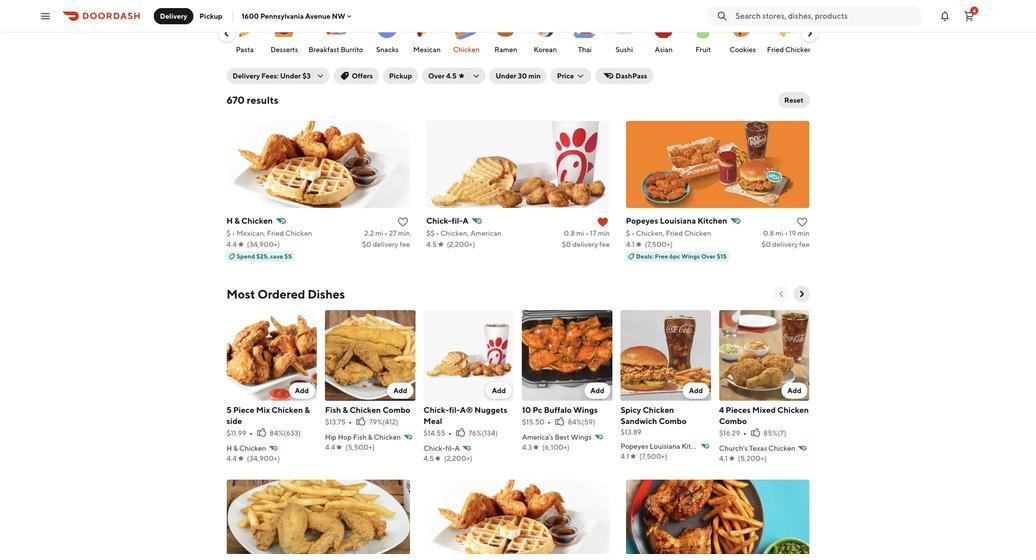Task type: vqa. For each thing, say whether or not it's contained in the screenshot.


Task type: describe. For each thing, give the bounding box(es) containing it.
$ • chicken, fried chicken
[[626, 229, 711, 237]]

church's
[[719, 444, 748, 452]]

click to add this store to your saved list image
[[797, 216, 809, 228]]

thai
[[578, 46, 592, 54]]

breakfast
[[309, 46, 339, 54]]

reset button
[[778, 92, 810, 108]]

a®
[[460, 405, 473, 415]]

chicken inside spicy chicken sandwich combo $13.89
[[643, 405, 674, 415]]

$​0 for chick-fil-a
[[562, 240, 571, 249]]

popeyes for (7,500+)
[[621, 442, 648, 450]]

add button for fish & chicken combo
[[387, 383, 413, 399]]

4 button
[[959, 6, 980, 26]]

h & chicken for (34,900+)
[[227, 444, 266, 452]]

delivery for popeyes louisiana kitchen
[[772, 240, 798, 249]]

price
[[557, 72, 574, 80]]

0 vertical spatial (2,200+)
[[447, 240, 475, 249]]

save
[[270, 253, 283, 260]]

76%(134)
[[469, 429, 498, 437]]

breakfast burrito
[[309, 46, 363, 54]]

deals: free 6pc wings over $15
[[636, 253, 727, 260]]

avenue
[[305, 12, 331, 20]]

america's best wings
[[522, 433, 592, 441]]

min inside button
[[528, 72, 541, 80]]

ordered
[[258, 287, 305, 301]]

0.8 for a
[[564, 229, 575, 237]]

4.1 for spicy chicken sandwich combo
[[621, 452, 629, 460]]

deals:
[[636, 253, 654, 260]]

1 items, open order cart image
[[963, 10, 976, 22]]

$13.75
[[325, 418, 346, 426]]

over inside "button"
[[428, 72, 445, 80]]

add for 10 pc buffalo wings
[[591, 387, 605, 395]]

hip hop fish & chicken
[[325, 433, 401, 441]]

dashpass button
[[595, 68, 653, 84]]

most
[[227, 287, 255, 301]]

1600 pennsylvania avenue nw
[[242, 12, 345, 20]]

• for $ • mexican, fried chicken
[[232, 229, 235, 237]]

church's texas chicken
[[719, 444, 796, 452]]

sushi
[[616, 46, 633, 54]]

0.8 mi • 19 min
[[763, 229, 810, 237]]

click to remove this store from your saved list image
[[597, 216, 609, 228]]

4.1 for 4 pieces mixed chicken combo
[[719, 454, 728, 463]]

a for 0.8 mi • 17 min
[[463, 216, 469, 226]]

fees:
[[261, 72, 279, 80]]

• for $16.29 •
[[743, 429, 746, 437]]

texas
[[749, 444, 767, 452]]

add button for chick-fil-a® nuggets meal
[[486, 383, 512, 399]]

$3
[[302, 72, 311, 80]]

spend $25, save $5
[[237, 253, 292, 260]]

spicy chicken sandwich combo $13.89
[[621, 405, 687, 436]]

fruit
[[696, 46, 711, 54]]

under 30 min button
[[490, 68, 547, 84]]

fil- for 0.8 mi • 17 min
[[452, 216, 463, 226]]

mixed
[[752, 405, 776, 415]]

2 (34,900+) from the top
[[247, 454, 280, 463]]

(6,100+)
[[542, 443, 570, 451]]

fee for h & chicken
[[400, 240, 410, 249]]

hip
[[325, 433, 337, 441]]

$15.50 •
[[522, 418, 551, 426]]

hop
[[338, 433, 352, 441]]

0 vertical spatial 4.4
[[227, 240, 237, 249]]

chick- inside chick-fil-a® nuggets meal
[[424, 405, 449, 415]]

nw
[[332, 12, 345, 20]]

4 pieces mixed chicken combo
[[719, 405, 809, 426]]

1 vertical spatial (7,500+)
[[640, 452, 667, 460]]

over 4.5
[[428, 72, 457, 80]]

670
[[227, 94, 245, 106]]

chicken up '79%(412)'
[[350, 405, 381, 415]]

sandwich
[[621, 416, 657, 426]]

$ for h & chicken
[[227, 229, 231, 237]]

h for (34,900+)
[[227, 444, 232, 452]]

chicken, for popeyes
[[636, 229, 665, 237]]

4 for 4 pieces mixed chicken combo
[[719, 405, 724, 415]]

kitchen for 0.8 mi • 19 min
[[698, 216, 727, 226]]

popeyes louisiana kitchen for 0.8 mi • 19 min
[[626, 216, 727, 226]]

(5,200+)
[[738, 454, 767, 463]]

add button for spicy chicken sandwich combo
[[683, 383, 709, 399]]

10
[[522, 405, 531, 415]]

most ordered dishes
[[227, 287, 345, 301]]

buffalo
[[544, 405, 572, 415]]

85%(7)
[[764, 429, 786, 437]]

$13.75 •
[[325, 418, 352, 426]]

$ for popeyes louisiana kitchen
[[626, 229, 630, 237]]

$13.89
[[621, 428, 642, 436]]

670 results
[[227, 94, 279, 106]]

meal
[[424, 416, 442, 426]]

over 4.5 button
[[422, 68, 486, 84]]

& inside 5 piece mix chicken & side
[[305, 405, 310, 415]]

kitchen for (7,500+)
[[682, 442, 707, 450]]

side
[[227, 416, 242, 426]]

$15.50
[[522, 418, 545, 426]]

h for 2.2 mi • 27 min
[[227, 216, 233, 226]]

under 30 min
[[496, 72, 541, 80]]

fil- inside chick-fil-a® nuggets meal
[[449, 405, 460, 415]]

mix
[[256, 405, 270, 415]]

2 vertical spatial 4.5
[[424, 454, 434, 463]]

0 horizontal spatial pickup button
[[193, 8, 229, 24]]

reset
[[784, 96, 804, 104]]

4.4 for 5 piece mix chicken & side
[[227, 454, 237, 463]]

fried for h & chicken
[[267, 229, 284, 237]]

1 (34,900+) from the top
[[247, 240, 280, 249]]

spend
[[237, 253, 255, 260]]

2 horizontal spatial fried
[[767, 46, 784, 54]]

free
[[655, 253, 668, 260]]

• left 19
[[785, 229, 788, 237]]

1 add from the left
[[295, 387, 309, 395]]

mexican,
[[237, 229, 266, 237]]

chicken down the $11.99 •
[[239, 444, 266, 452]]

fee for chick-fil-a
[[600, 240, 610, 249]]

chick-fil-a for 0.8 mi • 17 min
[[426, 216, 469, 226]]

chicken down next button of carousel icon
[[785, 46, 812, 54]]

• for $ • chicken, fried chicken
[[632, 229, 635, 237]]

results
[[247, 94, 279, 106]]

5
[[227, 405, 232, 415]]

popeyes louisiana kitchen for (7,500+)
[[621, 442, 707, 450]]

27
[[389, 229, 397, 237]]

chick- for 0.8 mi • 17 min
[[426, 216, 452, 226]]

offers button
[[334, 68, 379, 84]]

84%(633)
[[270, 429, 301, 437]]

dishes
[[308, 287, 345, 301]]

$11.99 •
[[227, 429, 252, 437]]

$​0 delivery fee for chick-fil-a
[[562, 240, 610, 249]]

chicken up $5
[[285, 229, 312, 237]]

add for chick-fil-a® nuggets meal
[[492, 387, 506, 395]]

fil- for (2,200+)
[[446, 444, 455, 452]]

4 for 4
[[973, 7, 976, 13]]

• left 17
[[586, 229, 589, 237]]

• for $11.99 •
[[249, 429, 252, 437]]

$​0 delivery fee for h & chicken
[[362, 240, 410, 249]]

fried for popeyes louisiana kitchen
[[666, 229, 683, 237]]

2 vertical spatial wings
[[571, 433, 592, 441]]

delivery button
[[154, 8, 193, 24]]



Task type: locate. For each thing, give the bounding box(es) containing it.
0 vertical spatial (7,500+)
[[645, 240, 673, 249]]

$$
[[426, 229, 435, 237]]

•
[[232, 229, 235, 237], [385, 229, 388, 237], [436, 229, 439, 237], [586, 229, 589, 237], [632, 229, 635, 237], [785, 229, 788, 237], [349, 418, 352, 426], [548, 418, 551, 426], [249, 429, 252, 437], [448, 429, 451, 437], [743, 429, 746, 437]]

combo for chicken
[[383, 405, 410, 415]]

• left '27'
[[385, 229, 388, 237]]

2 h & chicken from the top
[[227, 444, 266, 452]]

fil- down "$14.55 •"
[[446, 444, 455, 452]]

$ left the mexican,
[[227, 229, 231, 237]]

(7,500+) down $13.89
[[640, 452, 667, 460]]

4.5
[[446, 72, 457, 80], [426, 240, 437, 249], [424, 454, 434, 463]]

0 vertical spatial h & chicken
[[227, 216, 273, 226]]

1 vertical spatial h & chicken
[[227, 444, 266, 452]]

chick- up meal
[[424, 405, 449, 415]]

1 $​0 delivery fee from the left
[[362, 240, 410, 249]]

combo inside 4 pieces mixed chicken combo
[[719, 416, 747, 426]]

under inside button
[[496, 72, 516, 80]]

add for 4 pieces mixed chicken combo
[[788, 387, 802, 395]]

• for $13.75 •
[[349, 418, 352, 426]]

chicken, for chick-
[[440, 229, 469, 237]]

4 right notification bell image
[[973, 7, 976, 13]]

combo right sandwich
[[659, 416, 687, 426]]

fee down the '0.8 mi • 19 min'
[[799, 240, 810, 249]]

1 vertical spatial over
[[701, 253, 716, 260]]

click to add this store to your saved list image
[[397, 216, 409, 228]]

1600
[[242, 12, 259, 20]]

4 left pieces
[[719, 405, 724, 415]]

$16.29
[[719, 429, 740, 437]]

1 horizontal spatial pickup button
[[383, 68, 418, 84]]

offers
[[352, 72, 373, 80]]

$​0 down 2.2
[[362, 240, 371, 249]]

under left $3
[[280, 72, 301, 80]]

• for $$ • chicken, american
[[436, 229, 439, 237]]

3 mi from the left
[[776, 229, 783, 237]]

• down buffalo
[[548, 418, 551, 426]]

chicken up deals: free 6pc wings over $15
[[684, 229, 711, 237]]

chick- up $$
[[426, 216, 452, 226]]

4.4 down $11.99
[[227, 454, 237, 463]]

chicken up the 84%(633)
[[272, 405, 303, 415]]

mexican
[[413, 46, 441, 54]]

piece
[[233, 405, 254, 415]]

1 vertical spatial wings
[[573, 405, 598, 415]]

0 horizontal spatial $​0 delivery fee
[[362, 240, 410, 249]]

min right 30
[[528, 72, 541, 80]]

add button
[[289, 383, 315, 399], [289, 383, 315, 399], [387, 383, 413, 399], [486, 383, 512, 399], [584, 383, 611, 399], [683, 383, 709, 399], [782, 383, 808, 399]]

1 vertical spatial (2,200+)
[[444, 454, 472, 463]]

2.2
[[364, 229, 374, 237]]

0 horizontal spatial 4
[[719, 405, 724, 415]]

4.4 for fish & chicken combo
[[325, 443, 335, 451]]

fish & chicken combo
[[325, 405, 410, 415]]

0 vertical spatial popeyes louisiana kitchen
[[626, 216, 727, 226]]

chicken up over 4.5 "button"
[[453, 46, 480, 54]]

$5
[[284, 253, 292, 260]]

snacks
[[376, 46, 399, 54]]

1 horizontal spatial chicken,
[[636, 229, 665, 237]]

17
[[590, 229, 597, 237]]

(34,900+) down the 84%(633)
[[247, 454, 280, 463]]

• right $14.55
[[448, 429, 451, 437]]

0 horizontal spatial 0.8
[[564, 229, 575, 237]]

0 vertical spatial a
[[463, 216, 469, 226]]

0 vertical spatial chick-fil-a
[[426, 216, 469, 226]]

1 horizontal spatial a
[[463, 216, 469, 226]]

fee for popeyes louisiana kitchen
[[799, 240, 810, 249]]

pickup for the left pickup button
[[199, 12, 222, 20]]

pc
[[533, 405, 542, 415]]

1 vertical spatial (34,900+)
[[247, 454, 280, 463]]

fil- up $$ • chicken, american
[[452, 216, 463, 226]]

$25,
[[256, 253, 269, 260]]

2 horizontal spatial delivery
[[772, 240, 798, 249]]

chicken down 85%(7)
[[769, 444, 796, 452]]

popeyes down $13.89
[[621, 442, 648, 450]]

Store search: begin typing to search for stores available on DoorDash text field
[[736, 10, 917, 22]]

1600 pennsylvania avenue nw button
[[242, 12, 353, 20]]

30
[[518, 72, 527, 80]]

• for $14.55 •
[[448, 429, 451, 437]]

(7,500+) up the free
[[645, 240, 673, 249]]

popeyes louisiana kitchen down spicy chicken sandwich combo $13.89
[[621, 442, 707, 450]]

• left the mexican,
[[232, 229, 235, 237]]

chicken up the mexican,
[[241, 216, 273, 226]]

• right $11.99
[[249, 429, 252, 437]]

• right $16.29
[[743, 429, 746, 437]]

fee down 2.2 mi • 27 min
[[400, 240, 410, 249]]

0.8 left 19
[[763, 229, 774, 237]]

min for chick-fil-a
[[598, 229, 610, 237]]

1 delivery from the left
[[373, 240, 398, 249]]

desserts
[[271, 46, 298, 54]]

chick- down $14.55
[[424, 444, 446, 452]]

2 chicken, from the left
[[636, 229, 665, 237]]

price button
[[551, 68, 591, 84]]

1 horizontal spatial delivery
[[573, 240, 598, 249]]

delivery inside button
[[160, 12, 187, 20]]

0 vertical spatial popeyes
[[626, 216, 658, 226]]

louisiana
[[660, 216, 696, 226], [650, 442, 680, 450]]

delivery for h & chicken
[[373, 240, 398, 249]]

1 horizontal spatial previous button of carousel image
[[776, 289, 786, 299]]

4 inside 4 pieces mixed chicken combo
[[719, 405, 724, 415]]

asian
[[655, 46, 673, 54]]

pennsylvania
[[260, 12, 304, 20]]

$​0 for h & chicken
[[362, 240, 371, 249]]

0.8
[[564, 229, 575, 237], [763, 229, 774, 237]]

2 horizontal spatial $​0
[[762, 240, 771, 249]]

1 vertical spatial 4.4
[[325, 443, 335, 451]]

dashpass
[[616, 72, 647, 80]]

(2,200+)
[[447, 240, 475, 249], [444, 454, 472, 463]]

1 vertical spatial louisiana
[[650, 442, 680, 450]]

2 horizontal spatial fee
[[799, 240, 810, 249]]

chick-fil-a® nuggets meal
[[424, 405, 507, 426]]

next button of carousel image
[[805, 28, 815, 38]]

3 fee from the left
[[799, 240, 810, 249]]

over left $15
[[701, 253, 716, 260]]

1 horizontal spatial $
[[626, 229, 630, 237]]

3 $​0 delivery fee from the left
[[762, 240, 810, 249]]

min right 17
[[598, 229, 610, 237]]

0.8 left 17
[[564, 229, 575, 237]]

1 vertical spatial popeyes
[[621, 442, 648, 450]]

popeyes for 0.8 mi • 19 min
[[626, 216, 658, 226]]

delivery down 2.2 mi • 27 min
[[373, 240, 398, 249]]

wings for 6pc
[[682, 253, 700, 260]]

1 vertical spatial a
[[455, 444, 460, 452]]

2 horizontal spatial combo
[[719, 416, 747, 426]]

(34,900+)
[[247, 240, 280, 249], [247, 454, 280, 463]]

add button for 4 pieces mixed chicken combo
[[782, 383, 808, 399]]

0 vertical spatial (34,900+)
[[247, 240, 280, 249]]

a
[[463, 216, 469, 226], [455, 444, 460, 452]]

$​0 delivery fee down the '0.8 mi • 19 min'
[[762, 240, 810, 249]]

popeyes up the $ • chicken, fried chicken
[[626, 216, 658, 226]]

notification bell image
[[939, 10, 951, 22]]

louisiana down spicy chicken sandwich combo $13.89
[[650, 442, 680, 450]]

h & chicken
[[227, 216, 273, 226], [227, 444, 266, 452]]

best
[[555, 433, 570, 441]]

min right 19
[[798, 229, 810, 237]]

0 vertical spatial previous button of carousel image
[[221, 28, 232, 38]]

4.4 down hip
[[325, 443, 335, 451]]

1 horizontal spatial mi
[[576, 229, 584, 237]]

2 $​0 from the left
[[562, 240, 571, 249]]

under left 30
[[496, 72, 516, 80]]

delivery for delivery
[[160, 12, 187, 20]]

1 horizontal spatial $​0 delivery fee
[[562, 240, 610, 249]]

korean
[[534, 46, 557, 54]]

chicken, up the deals:
[[636, 229, 665, 237]]

3 add from the left
[[492, 387, 506, 395]]

kitchen left church's
[[682, 442, 707, 450]]

chicken right mixed
[[778, 405, 809, 415]]

$11.99
[[227, 429, 246, 437]]

mi for chicken
[[375, 229, 383, 237]]

$​0
[[362, 240, 371, 249], [562, 240, 571, 249], [762, 240, 771, 249]]

2 vertical spatial fil-
[[446, 444, 455, 452]]

0 vertical spatial h
[[227, 216, 233, 226]]

4 add from the left
[[591, 387, 605, 395]]

combo
[[383, 405, 410, 415], [659, 416, 687, 426], [719, 416, 747, 426]]

h
[[227, 216, 233, 226], [227, 444, 232, 452]]

0 vertical spatial fish
[[325, 405, 341, 415]]

5 piece mix chicken & side
[[227, 405, 310, 426]]

2 horizontal spatial mi
[[776, 229, 783, 237]]

american
[[470, 229, 501, 237]]

4.1 down church's
[[719, 454, 728, 463]]

0 horizontal spatial $​0
[[362, 240, 371, 249]]

burrito
[[341, 46, 363, 54]]

chick-fil-a down "$14.55 •"
[[424, 444, 460, 452]]

louisiana for 0.8 mi • 19 min
[[660, 216, 696, 226]]

chicken inside 4 pieces mixed chicken combo
[[778, 405, 809, 415]]

$​0 down the '0.8 mi • 19 min'
[[762, 240, 771, 249]]

10 pc buffalo wings
[[522, 405, 598, 415]]

1 $​0 from the left
[[362, 240, 371, 249]]

ramen
[[495, 46, 517, 54]]

0 horizontal spatial fish
[[325, 405, 341, 415]]

1 horizontal spatial pickup
[[389, 72, 412, 80]]

2 under from the left
[[496, 72, 516, 80]]

2 delivery from the left
[[573, 240, 598, 249]]

5 add from the left
[[689, 387, 703, 395]]

0 horizontal spatial under
[[280, 72, 301, 80]]

$15
[[717, 253, 727, 260]]

1 vertical spatial 4
[[719, 405, 724, 415]]

delivery for delivery fees: under $3
[[233, 72, 260, 80]]

2 $​0 delivery fee from the left
[[562, 240, 610, 249]]

$​0 delivery fee for popeyes louisiana kitchen
[[762, 240, 810, 249]]

(34,900+) up $25,
[[247, 240, 280, 249]]

fil-
[[452, 216, 463, 226], [449, 405, 460, 415], [446, 444, 455, 452]]

1 vertical spatial kitchen
[[682, 442, 707, 450]]

0 vertical spatial delivery
[[160, 12, 187, 20]]

mi left 17
[[576, 229, 584, 237]]

1 0.8 from the left
[[564, 229, 575, 237]]

• for $15.50 •
[[548, 418, 551, 426]]

$14.55
[[424, 429, 445, 437]]

$​0 down "0.8 mi • 17 min"
[[562, 240, 571, 249]]

0 horizontal spatial fee
[[400, 240, 410, 249]]

under
[[280, 72, 301, 80], [496, 72, 516, 80]]

1 under from the left
[[280, 72, 301, 80]]

louisiana for (7,500+)
[[650, 442, 680, 450]]

delivery for chick-fil-a
[[573, 240, 598, 249]]

delivery fees: under $3
[[233, 72, 311, 80]]

add for fish & chicken combo
[[393, 387, 407, 395]]

pickup button left 1600
[[193, 8, 229, 24]]

4.5 inside over 4.5 "button"
[[446, 72, 457, 80]]

fish up $13.75
[[325, 405, 341, 415]]

a for (2,200+)
[[455, 444, 460, 452]]

79%(412)
[[369, 418, 398, 426]]

chick- for (2,200+)
[[424, 444, 446, 452]]

2 fee from the left
[[600, 240, 610, 249]]

(5,500+)
[[345, 443, 375, 451]]

chicken down '79%(412)'
[[374, 433, 401, 441]]

over down mexican
[[428, 72, 445, 80]]

a down chick-fil-a® nuggets meal
[[455, 444, 460, 452]]

1 horizontal spatial delivery
[[233, 72, 260, 80]]

1 horizontal spatial fee
[[600, 240, 610, 249]]

chick-fil-a
[[426, 216, 469, 226], [424, 444, 460, 452]]

84%(59)
[[568, 418, 595, 426]]

4.1 down the $ • chicken, fried chicken
[[626, 240, 635, 249]]

pickup button down "snacks" at the left
[[383, 68, 418, 84]]

1 horizontal spatial $​0
[[562, 240, 571, 249]]

1 h & chicken from the top
[[227, 216, 273, 226]]

(7,500+)
[[645, 240, 673, 249], [640, 452, 667, 460]]

4 inside 4 button
[[973, 7, 976, 13]]

$​0 for popeyes louisiana kitchen
[[762, 240, 771, 249]]

1 vertical spatial chick-fil-a
[[424, 444, 460, 452]]

0 vertical spatial pickup button
[[193, 8, 229, 24]]

chicken inside 5 piece mix chicken & side
[[272, 405, 303, 415]]

0 vertical spatial wings
[[682, 253, 700, 260]]

1 horizontal spatial combo
[[659, 416, 687, 426]]

1 vertical spatial chick-
[[424, 405, 449, 415]]

spicy
[[621, 405, 641, 415]]

4.3
[[522, 443, 532, 451]]

0.8 for kitchen
[[763, 229, 774, 237]]

min for popeyes louisiana kitchen
[[798, 229, 810, 237]]

0 horizontal spatial a
[[455, 444, 460, 452]]

h & chicken for 2.2 mi • 27 min
[[227, 216, 273, 226]]

4.4
[[227, 240, 237, 249], [325, 443, 335, 451], [227, 454, 237, 463]]

• right $13.75
[[349, 418, 352, 426]]

2 vertical spatial chick-
[[424, 444, 446, 452]]

6pc
[[669, 253, 680, 260]]

0 vertical spatial fil-
[[452, 216, 463, 226]]

fried up 6pc
[[666, 229, 683, 237]]

chick-fil-a for (2,200+)
[[424, 444, 460, 452]]

min down click to add this store to your saved list icon
[[398, 229, 410, 237]]

0 horizontal spatial combo
[[383, 405, 410, 415]]

chicken up sandwich
[[643, 405, 674, 415]]

1 chicken, from the left
[[440, 229, 469, 237]]

0 vertical spatial over
[[428, 72, 445, 80]]

mi for a
[[576, 229, 584, 237]]

combo for sandwich
[[659, 416, 687, 426]]

popeyes
[[626, 216, 658, 226], [621, 442, 648, 450]]

1 horizontal spatial under
[[496, 72, 516, 80]]

wings up 84%(59)
[[573, 405, 598, 415]]

$ right 17
[[626, 229, 630, 237]]

h down $11.99
[[227, 444, 232, 452]]

0.8 mi • 17 min
[[564, 229, 610, 237]]

1 fee from the left
[[400, 240, 410, 249]]

1 horizontal spatial fish
[[353, 433, 367, 441]]

delivery down "0.8 mi • 17 min"
[[573, 240, 598, 249]]

mi for kitchen
[[776, 229, 783, 237]]

4.1 down $13.89
[[621, 452, 629, 460]]

(2,200+) down "$14.55 •"
[[444, 454, 472, 463]]

4.4 up spend
[[227, 240, 237, 249]]

0 horizontal spatial mi
[[375, 229, 383, 237]]

1 horizontal spatial 4
[[973, 7, 976, 13]]

h up $ • mexican, fried chicken
[[227, 216, 233, 226]]

0 horizontal spatial fried
[[267, 229, 284, 237]]

chicken, right $$
[[440, 229, 469, 237]]

0 horizontal spatial previous button of carousel image
[[221, 28, 232, 38]]

0 horizontal spatial delivery
[[373, 240, 398, 249]]

1 vertical spatial fish
[[353, 433, 367, 441]]

combo up $16.29 • on the bottom right of the page
[[719, 416, 747, 426]]

0 horizontal spatial over
[[428, 72, 445, 80]]

$
[[227, 229, 231, 237], [626, 229, 630, 237]]

3 delivery from the left
[[772, 240, 798, 249]]

$14.55 •
[[424, 429, 451, 437]]

$​0 delivery fee down 2.2 mi • 27 min
[[362, 240, 410, 249]]

louisiana up the $ • chicken, fried chicken
[[660, 216, 696, 226]]

19
[[789, 229, 796, 237]]

1 horizontal spatial fried
[[666, 229, 683, 237]]

next button of carousel image
[[797, 289, 807, 299]]

0 vertical spatial kitchen
[[698, 216, 727, 226]]

1 vertical spatial 4.5
[[426, 240, 437, 249]]

0 horizontal spatial chicken,
[[440, 229, 469, 237]]

2 h from the top
[[227, 444, 232, 452]]

0 vertical spatial 4.5
[[446, 72, 457, 80]]

mi right 2.2
[[375, 229, 383, 237]]

fee down "0.8 mi • 17 min"
[[600, 240, 610, 249]]

2 horizontal spatial $​0 delivery fee
[[762, 240, 810, 249]]

fil- up "$14.55 •"
[[449, 405, 460, 415]]

1 horizontal spatial over
[[701, 253, 716, 260]]

fried up save
[[267, 229, 284, 237]]

chick-fil-a up $$ • chicken, american
[[426, 216, 469, 226]]

1 $ from the left
[[227, 229, 231, 237]]

previous button of carousel image
[[221, 28, 232, 38], [776, 289, 786, 299]]

1 vertical spatial h
[[227, 444, 232, 452]]

$​0 delivery fee down "0.8 mi • 17 min"
[[562, 240, 610, 249]]

add for spicy chicken sandwich combo
[[689, 387, 703, 395]]

kitchen up $15
[[698, 216, 727, 226]]

1 vertical spatial fil-
[[449, 405, 460, 415]]

h & chicken down the $11.99 •
[[227, 444, 266, 452]]

&
[[235, 216, 240, 226], [305, 405, 310, 415], [343, 405, 348, 415], [368, 433, 373, 441], [233, 444, 238, 452]]

wings down 84%(59)
[[571, 433, 592, 441]]

wings for buffalo
[[573, 405, 598, 415]]

mi left 19
[[776, 229, 783, 237]]

• right $$
[[436, 229, 439, 237]]

fried right 'cookies'
[[767, 46, 784, 54]]

1 vertical spatial pickup
[[389, 72, 412, 80]]

• right 17
[[632, 229, 635, 237]]

pasta
[[236, 46, 254, 54]]

0 horizontal spatial delivery
[[160, 12, 187, 20]]

(2,200+) down $$ • chicken, american
[[447, 240, 475, 249]]

0 horizontal spatial $
[[227, 229, 231, 237]]

1 vertical spatial pickup button
[[383, 68, 418, 84]]

0 vertical spatial pickup
[[199, 12, 222, 20]]

1 vertical spatial previous button of carousel image
[[776, 289, 786, 299]]

1 vertical spatial delivery
[[233, 72, 260, 80]]

fish up (5,500+)
[[353, 433, 367, 441]]

1 mi from the left
[[375, 229, 383, 237]]

1 horizontal spatial 0.8
[[763, 229, 774, 237]]

2 0.8 from the left
[[763, 229, 774, 237]]

3 $​0 from the left
[[762, 240, 771, 249]]

6 add from the left
[[788, 387, 802, 395]]

fried
[[767, 46, 784, 54], [267, 229, 284, 237], [666, 229, 683, 237]]

$16.29 •
[[719, 429, 746, 437]]

1 h from the top
[[227, 216, 233, 226]]

nuggets
[[475, 405, 507, 415]]

2 vertical spatial 4.4
[[227, 454, 237, 463]]

pickup down "snacks" at the left
[[389, 72, 412, 80]]

open menu image
[[39, 10, 52, 22]]

chicken,
[[440, 229, 469, 237], [636, 229, 665, 237]]

add button for 10 pc buffalo wings
[[584, 383, 611, 399]]

0 vertical spatial 4
[[973, 7, 976, 13]]

pickup for rightmost pickup button
[[389, 72, 412, 80]]

america's
[[522, 433, 553, 441]]

cookies
[[730, 46, 756, 54]]

fried chicken
[[767, 46, 812, 54]]

min for h & chicken
[[398, 229, 410, 237]]

2 mi from the left
[[576, 229, 584, 237]]

1 vertical spatial popeyes louisiana kitchen
[[621, 442, 707, 450]]

2 $ from the left
[[626, 229, 630, 237]]

delivery down the '0.8 mi • 19 min'
[[772, 240, 798, 249]]

h & chicken up the mexican,
[[227, 216, 273, 226]]

combo up '79%(412)'
[[383, 405, 410, 415]]

2 add from the left
[[393, 387, 407, 395]]

wings right 6pc
[[682, 253, 700, 260]]

0 horizontal spatial pickup
[[199, 12, 222, 20]]

0 vertical spatial chick-
[[426, 216, 452, 226]]

pickup right delivery button
[[199, 12, 222, 20]]

combo inside spicy chicken sandwich combo $13.89
[[659, 416, 687, 426]]

wings
[[682, 253, 700, 260], [573, 405, 598, 415], [571, 433, 592, 441]]

0 vertical spatial louisiana
[[660, 216, 696, 226]]



